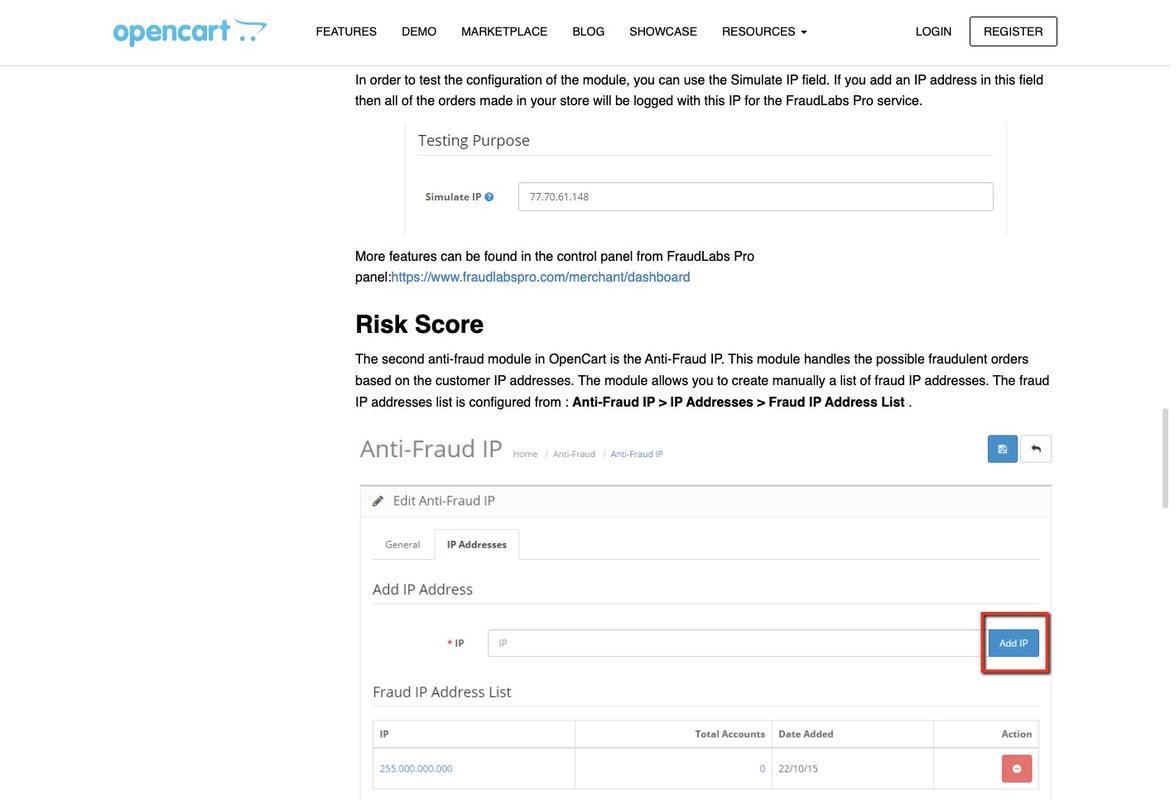 Task type: locate. For each thing, give the bounding box(es) containing it.
0 horizontal spatial from
[[535, 395, 561, 410]]

from left :
[[535, 395, 561, 410]]

of up the address
[[860, 374, 871, 388]]

can left use
[[659, 72, 680, 87]]

0 horizontal spatial anti-
[[572, 395, 603, 410]]

your
[[531, 94, 556, 109]]

service.
[[877, 94, 923, 109]]

addresses.
[[510, 374, 575, 388], [925, 374, 990, 388]]

in
[[981, 72, 991, 87], [517, 94, 527, 109], [521, 249, 531, 264], [535, 352, 545, 367]]

0 horizontal spatial the
[[355, 352, 378, 367]]

2 vertical spatial of
[[860, 374, 871, 388]]

anti- inside the second anti-fraud module in opencart is the anti-fraud ip. this module handles the possible fraudulent orders based on the customer ip addresses. the module allows you to create manually a list of fraud ip addresses. the fraud ip addresses list is configured from :
[[645, 352, 672, 367]]

0 horizontal spatial you
[[634, 72, 655, 87]]

addresses. down fraudulent
[[925, 374, 990, 388]]

0 horizontal spatial of
[[402, 94, 413, 109]]

0 horizontal spatial fraud
[[603, 395, 639, 410]]

this
[[995, 72, 1016, 87], [705, 94, 725, 109]]

0 horizontal spatial is
[[456, 395, 466, 410]]

create
[[732, 374, 769, 388]]

is right opencart
[[610, 352, 620, 367]]

of up your
[[546, 72, 557, 87]]

> down allows
[[659, 395, 667, 410]]

orders inside the second anti-fraud module in opencart is the anti-fraud ip. this module handles the possible fraudulent orders based on the customer ip addresses. the module allows you to create manually a list of fraud ip addresses. the fraud ip addresses list is configured from :
[[991, 352, 1029, 367]]

you down ip.
[[692, 374, 714, 388]]

anti- up allows
[[645, 352, 672, 367]]

fraudlabs
[[786, 94, 849, 109], [667, 249, 730, 264]]

1 horizontal spatial of
[[546, 72, 557, 87]]

1 horizontal spatial is
[[610, 352, 620, 367]]

be left found
[[466, 249, 481, 264]]

2 horizontal spatial module
[[757, 352, 801, 367]]

orders down the test
[[439, 94, 476, 109]]

0 horizontal spatial be
[[466, 249, 481, 264]]

0 horizontal spatial addresses.
[[510, 374, 575, 388]]

the up https://www.fraudlabspro.com/merchant/dashboard
[[535, 249, 554, 264]]

of
[[546, 72, 557, 87], [402, 94, 413, 109], [860, 374, 871, 388]]

can right features
[[441, 249, 462, 264]]

0 horizontal spatial fraudlabs
[[667, 249, 730, 264]]

1 vertical spatial orders
[[991, 352, 1029, 367]]

an
[[896, 72, 911, 87]]

risk score
[[355, 310, 484, 339]]

fraud
[[672, 352, 707, 367], [603, 395, 639, 410], [769, 395, 806, 410]]

can inside the more features can be found in the control panel from fraudlabs pro panel:
[[441, 249, 462, 264]]

is
[[610, 352, 620, 367], [456, 395, 466, 410]]

0 horizontal spatial this
[[705, 94, 725, 109]]

is down customer on the top
[[456, 395, 466, 410]]

you inside the second anti-fraud module in opencart is the anti-fraud ip. this module handles the possible fraudulent orders based on the customer ip addresses. the module allows you to create manually a list of fraud ip addresses. the fraud ip addresses list is configured from :
[[692, 374, 714, 388]]

features link
[[304, 17, 389, 46]]

on
[[395, 374, 410, 388]]

1 horizontal spatial anti-
[[645, 352, 672, 367]]

> down create
[[757, 395, 765, 410]]

second
[[382, 352, 425, 367]]

anti-
[[645, 352, 672, 367], [572, 395, 603, 410]]

0 horizontal spatial pro
[[734, 249, 755, 264]]

addresses. up :
[[510, 374, 575, 388]]

module up 'manually'
[[757, 352, 801, 367]]

0 horizontal spatial orders
[[439, 94, 476, 109]]

then
[[355, 94, 381, 109]]

0 vertical spatial anti-
[[645, 352, 672, 367]]

module
[[488, 352, 531, 367], [757, 352, 801, 367], [605, 374, 648, 388]]

list
[[840, 374, 857, 388], [436, 395, 452, 410]]

fraud left ip.
[[672, 352, 707, 367]]

the right on in the top left of the page
[[414, 374, 432, 388]]

anti-
[[428, 352, 454, 367]]

you
[[634, 72, 655, 87], [845, 72, 866, 87], [692, 374, 714, 388]]

0 horizontal spatial to
[[405, 72, 416, 87]]

in left opencart
[[535, 352, 545, 367]]

of right all
[[402, 94, 413, 109]]

fraud
[[454, 352, 484, 367], [875, 374, 905, 388], [1020, 374, 1050, 388]]

to inside in order to test the configuration of the module, you can use the simulate ip field. if you add an ip address in this field then all of the orders made in your store will be logged with this ip for the fraudlabs pro service.
[[405, 72, 416, 87]]

the right the test
[[444, 72, 463, 87]]

demo link
[[389, 17, 449, 46]]

made
[[480, 94, 513, 109]]

1 horizontal spatial pro
[[853, 94, 874, 109]]

1 horizontal spatial this
[[995, 72, 1016, 87]]

1 vertical spatial to
[[717, 374, 728, 388]]

fraudlabs down the field.
[[786, 94, 849, 109]]

1 vertical spatial list
[[436, 395, 452, 410]]

to
[[405, 72, 416, 87], [717, 374, 728, 388]]

login
[[916, 24, 952, 38]]

2 horizontal spatial the
[[993, 374, 1016, 388]]

1 horizontal spatial fraudlabs
[[786, 94, 849, 109]]

to up "addresses"
[[717, 374, 728, 388]]

1 vertical spatial pro
[[734, 249, 755, 264]]

orders right fraudulent
[[991, 352, 1029, 367]]

1 vertical spatial is
[[456, 395, 466, 410]]

0 vertical spatial list
[[840, 374, 857, 388]]

the
[[444, 72, 463, 87], [561, 72, 579, 87], [709, 72, 727, 87], [416, 94, 435, 109], [764, 94, 782, 109], [535, 249, 554, 264], [623, 352, 642, 367], [854, 352, 873, 367], [414, 374, 432, 388]]

field
[[1019, 72, 1044, 87]]

1 horizontal spatial fraud
[[672, 352, 707, 367]]

can inside in order to test the configuration of the module, you can use the simulate ip field. if you add an ip address in this field then all of the orders made in your store will be logged with this ip for the fraudlabs pro service.
[[659, 72, 680, 87]]

be right will
[[615, 94, 630, 109]]

https://www.fraudlabspro.com/merchant/dashboard link
[[391, 270, 691, 285]]

the second anti-fraud module in opencart is the anti-fraud ip. this module handles the possible fraudulent orders based on the customer ip addresses. the module allows you to create manually a list of fraud ip addresses. the fraud ip addresses list is configured from :
[[355, 352, 1050, 410]]

this right with
[[705, 94, 725, 109]]

the inside the more features can be found in the control panel from fraudlabs pro panel:
[[535, 249, 554, 264]]

fraudulent
[[929, 352, 988, 367]]

0 vertical spatial be
[[615, 94, 630, 109]]

fraudlabs inside the more features can be found in the control panel from fraudlabs pro panel:
[[667, 249, 730, 264]]

1 vertical spatial can
[[441, 249, 462, 264]]

add
[[870, 72, 892, 87]]

module up configured
[[488, 352, 531, 367]]

1 horizontal spatial can
[[659, 72, 680, 87]]

0 horizontal spatial can
[[441, 249, 462, 264]]

fraudlabs down fraudlabspro rules testing "image"
[[667, 249, 730, 264]]

you up logged
[[634, 72, 655, 87]]

possible
[[876, 352, 925, 367]]

1 vertical spatial be
[[466, 249, 481, 264]]

the
[[355, 352, 378, 367], [578, 374, 601, 388], [993, 374, 1016, 388]]

field.
[[802, 72, 830, 87]]

0 vertical spatial to
[[405, 72, 416, 87]]

from right panel
[[637, 249, 663, 264]]

1 horizontal spatial to
[[717, 374, 728, 388]]

use
[[684, 72, 705, 87]]

fraudlabs inside in order to test the configuration of the module, you can use the simulate ip field. if you add an ip address in this field then all of the orders made in your store will be logged with this ip for the fraudlabs pro service.
[[786, 94, 849, 109]]

list down customer on the top
[[436, 395, 452, 410]]

the right use
[[709, 72, 727, 87]]

1 horizontal spatial addresses.
[[925, 374, 990, 388]]

0 vertical spatial can
[[659, 72, 680, 87]]

0 horizontal spatial list
[[436, 395, 452, 410]]

the right opencart
[[623, 352, 642, 367]]

blog
[[573, 25, 605, 38]]

fraud right :
[[603, 395, 639, 410]]

module left allows
[[605, 374, 648, 388]]

0 horizontal spatial >
[[659, 395, 667, 410]]

2 horizontal spatial of
[[860, 374, 871, 388]]

0 vertical spatial pro
[[853, 94, 874, 109]]

in inside the second anti-fraud module in opencart is the anti-fraud ip. this module handles the possible fraudulent orders based on the customer ip addresses. the module allows you to create manually a list of fraud ip addresses. the fraud ip addresses list is configured from :
[[535, 352, 545, 367]]

2 > from the left
[[757, 395, 765, 410]]

pro
[[853, 94, 874, 109], [734, 249, 755, 264]]

panel
[[601, 249, 633, 264]]

0 vertical spatial orders
[[439, 94, 476, 109]]

demo
[[402, 25, 437, 38]]

this left field
[[995, 72, 1016, 87]]

store
[[560, 94, 590, 109]]

1 horizontal spatial be
[[615, 94, 630, 109]]

in right found
[[521, 249, 531, 264]]

1 horizontal spatial orders
[[991, 352, 1029, 367]]

1 horizontal spatial you
[[692, 374, 714, 388]]

the up the store at the top
[[561, 72, 579, 87]]

1 vertical spatial from
[[535, 395, 561, 410]]

logged
[[634, 94, 674, 109]]

1 vertical spatial fraudlabs
[[667, 249, 730, 264]]

0 vertical spatial fraudlabs
[[786, 94, 849, 109]]

pro inside in order to test the configuration of the module, you can use the simulate ip field. if you add an ip address in this field then all of the orders made in your store will be logged with this ip for the fraudlabs pro service.
[[853, 94, 874, 109]]

anti- right :
[[572, 395, 603, 410]]

list right a
[[840, 374, 857, 388]]

1 horizontal spatial from
[[637, 249, 663, 264]]

address
[[825, 395, 878, 410]]

login link
[[902, 16, 966, 46]]

>
[[659, 395, 667, 410], [757, 395, 765, 410]]

orders
[[439, 94, 476, 109], [991, 352, 1029, 367]]

from
[[637, 249, 663, 264], [535, 395, 561, 410]]

opencart
[[549, 352, 607, 367]]

1 horizontal spatial >
[[757, 395, 765, 410]]

fraud down 'manually'
[[769, 395, 806, 410]]

a
[[829, 374, 837, 388]]

0 vertical spatial is
[[610, 352, 620, 367]]

if
[[834, 72, 841, 87]]

more features can be found in the control panel from fraudlabs pro panel:
[[355, 249, 755, 285]]

ip
[[786, 72, 799, 87], [914, 72, 927, 87], [729, 94, 741, 109], [494, 374, 506, 388], [909, 374, 921, 388], [355, 395, 368, 410], [643, 395, 655, 410], [670, 395, 683, 410], [809, 395, 822, 410]]

you right if
[[845, 72, 866, 87]]

0 vertical spatial from
[[637, 249, 663, 264]]

this
[[728, 352, 753, 367]]

can
[[659, 72, 680, 87], [441, 249, 462, 264]]

be
[[615, 94, 630, 109], [466, 249, 481, 264]]

the right for
[[764, 94, 782, 109]]

1 > from the left
[[659, 395, 667, 410]]

order
[[370, 72, 401, 87]]

to left the test
[[405, 72, 416, 87]]



Task type: describe. For each thing, give the bounding box(es) containing it.
1 vertical spatial this
[[705, 94, 725, 109]]

0 horizontal spatial fraud
[[454, 352, 484, 367]]

2 horizontal spatial fraud
[[769, 395, 806, 410]]

fraudlabspro rules testing image
[[402, 123, 1010, 236]]

all
[[385, 94, 398, 109]]

configured
[[469, 395, 531, 410]]

in
[[355, 72, 366, 87]]

https://www.fraudlabspro.com/merchant/dashboard
[[391, 270, 691, 285]]

control
[[557, 249, 597, 264]]

customer
[[436, 374, 490, 388]]

showcase
[[630, 25, 697, 38]]

module,
[[583, 72, 630, 87]]

address
[[930, 72, 977, 87]]

handles
[[804, 352, 851, 367]]

features
[[316, 25, 377, 38]]

panel:
[[355, 270, 391, 285]]

from inside the more features can be found in the control panel from fraudlabs pro panel:
[[637, 249, 663, 264]]

the right handles at the right of the page
[[854, 352, 873, 367]]

1 horizontal spatial the
[[578, 374, 601, 388]]

risk
[[355, 310, 408, 339]]

for
[[745, 94, 760, 109]]

1 vertical spatial of
[[402, 94, 413, 109]]

addresses
[[686, 395, 754, 410]]

based
[[355, 374, 391, 388]]

resources
[[722, 25, 799, 38]]

from inside the second anti-fraud module in opencart is the anti-fraud ip. this module handles the possible fraudulent orders based on the customer ip addresses. the module allows you to create manually a list of fraud ip addresses. the fraud ip addresses list is configured from :
[[535, 395, 561, 410]]

:
[[565, 395, 569, 410]]

opencart - open source shopping cart solution image
[[113, 17, 266, 47]]

marketplace link
[[449, 17, 560, 46]]

simulate
[[731, 72, 783, 87]]

fraud inside the second anti-fraud module in opencart is the anti-fraud ip. this module handles the possible fraudulent orders based on the customer ip addresses. the module allows you to create manually a list of fraud ip addresses. the fraud ip addresses list is configured from :
[[672, 352, 707, 367]]

1 horizontal spatial list
[[840, 374, 857, 388]]

.
[[909, 395, 912, 410]]

in right address
[[981, 72, 991, 87]]

test
[[419, 72, 441, 87]]

0 horizontal spatial module
[[488, 352, 531, 367]]

ip.
[[710, 352, 725, 367]]

1 addresses. from the left
[[510, 374, 575, 388]]

more
[[355, 249, 386, 264]]

0 vertical spatial of
[[546, 72, 557, 87]]

manually
[[773, 374, 826, 388]]

configuration
[[467, 72, 542, 87]]

register link
[[970, 16, 1057, 46]]

will
[[593, 94, 612, 109]]

features
[[389, 249, 437, 264]]

found
[[484, 249, 517, 264]]

score
[[415, 310, 484, 339]]

in left your
[[517, 94, 527, 109]]

blog link
[[560, 17, 617, 46]]

the down the test
[[416, 94, 435, 109]]

be inside the more features can be found in the control panel from fraudlabs pro panel:
[[466, 249, 481, 264]]

register
[[984, 24, 1043, 38]]

with
[[677, 94, 701, 109]]

pro inside the more features can be found in the control panel from fraudlabs pro panel:
[[734, 249, 755, 264]]

list
[[881, 395, 905, 410]]

fraudlabspro rules validation image
[[611, 37, 802, 60]]

2 addresses. from the left
[[925, 374, 990, 388]]

in order to test the configuration of the module, you can use the simulate ip field. if you add an ip address in this field then all of the orders made in your store will be logged with this ip for the fraudlabs pro service.
[[355, 72, 1044, 109]]

anti-fraud ip > ip addresses >  fraud ip address list .
[[572, 395, 912, 410]]

1 vertical spatial anti-
[[572, 395, 603, 410]]

showcase link
[[617, 17, 710, 46]]

of inside the second anti-fraud module in opencart is the anti-fraud ip. this module handles the possible fraudulent orders based on the customer ip addresses. the module allows you to create manually a list of fraud ip addresses. the fraud ip addresses list is configured from :
[[860, 374, 871, 388]]

to inside the second anti-fraud module in opencart is the anti-fraud ip. this module handles the possible fraudulent orders based on the customer ip addresses. the module allows you to create manually a list of fraud ip addresses. the fraud ip addresses list is configured from :
[[717, 374, 728, 388]]

anti-fraud ip fraud ip addresses image
[[355, 424, 1057, 800]]

2 horizontal spatial you
[[845, 72, 866, 87]]

allows
[[652, 374, 689, 388]]

0 vertical spatial this
[[995, 72, 1016, 87]]

1 horizontal spatial module
[[605, 374, 648, 388]]

2 horizontal spatial fraud
[[1020, 374, 1050, 388]]

marketplace
[[461, 25, 548, 38]]

orders inside in order to test the configuration of the module, you can use the simulate ip field. if you add an ip address in this field then all of the orders made in your store will be logged with this ip for the fraudlabs pro service.
[[439, 94, 476, 109]]

in inside the more features can be found in the control panel from fraudlabs pro panel:
[[521, 249, 531, 264]]

1 horizontal spatial fraud
[[875, 374, 905, 388]]

resources link
[[710, 17, 820, 46]]

addresses
[[371, 395, 432, 410]]

be inside in order to test the configuration of the module, you can use the simulate ip field. if you add an ip address in this field then all of the orders made in your store will be logged with this ip for the fraudlabs pro service.
[[615, 94, 630, 109]]



